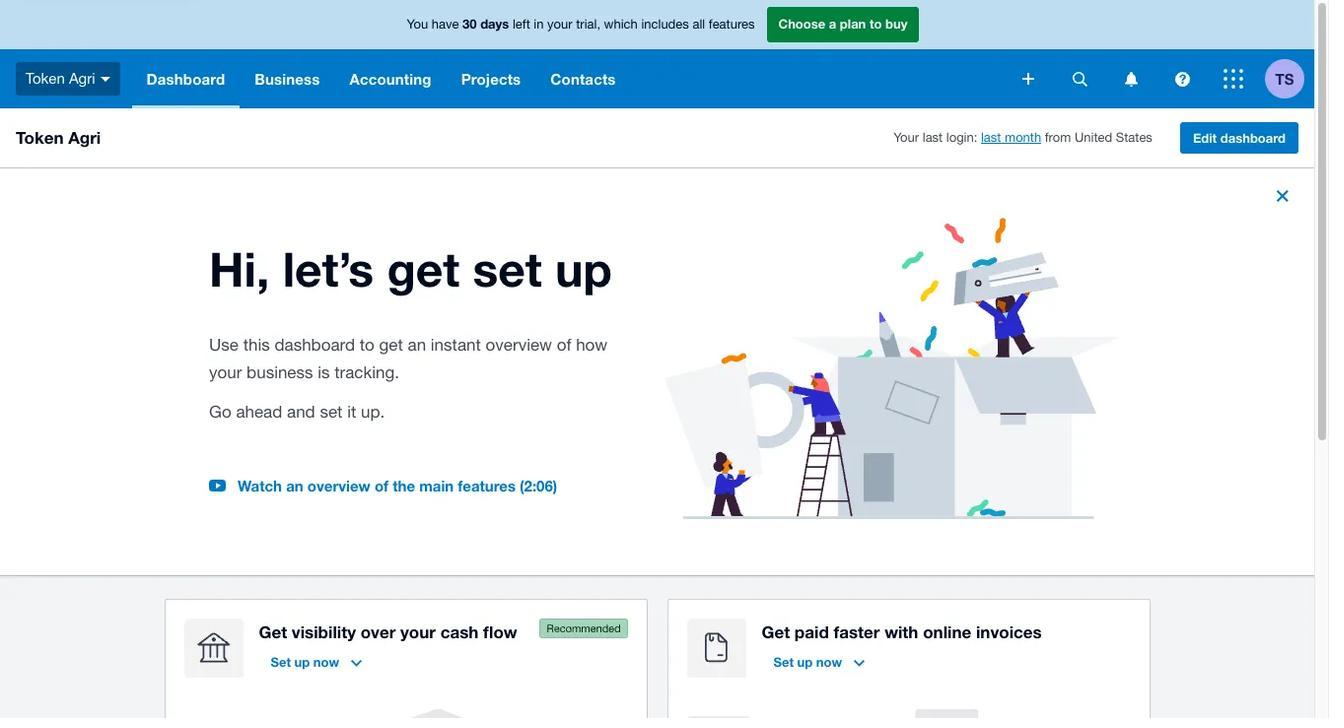 Task type: vqa. For each thing, say whether or not it's contained in the screenshot.
"includes"
yes



Task type: locate. For each thing, give the bounding box(es) containing it.
2 set up now from the left
[[773, 654, 842, 670]]

1 horizontal spatial set up now
[[773, 654, 842, 670]]

1 agri from the top
[[69, 70, 95, 87]]

to
[[870, 16, 882, 32], [360, 336, 375, 355]]

in
[[534, 17, 544, 32]]

up down visibility
[[294, 654, 310, 670]]

banner
[[0, 0, 1314, 108]]

and
[[287, 403, 315, 422]]

set right 'invoices icon'
[[773, 654, 794, 670]]

set right banking icon
[[271, 654, 291, 670]]

overview left the
[[307, 477, 370, 495]]

1 horizontal spatial dashboard
[[1220, 130, 1286, 146]]

set for and
[[320, 403, 343, 422]]

get
[[387, 241, 460, 297], [379, 336, 403, 355]]

0 horizontal spatial set up now
[[271, 654, 339, 670]]

you have 30 days left in your trial, which includes all features
[[407, 16, 755, 32]]

set up now down paid
[[773, 654, 842, 670]]

0 horizontal spatial up
[[294, 654, 310, 670]]

0 vertical spatial set
[[473, 241, 542, 297]]

hi, let's get set up
[[209, 241, 612, 297]]

up up how in the left top of the page
[[555, 241, 612, 297]]

0 vertical spatial of
[[557, 336, 571, 355]]

over
[[361, 622, 396, 642]]

set up now button down visibility
[[259, 646, 374, 678]]

0 vertical spatial to
[[870, 16, 882, 32]]

set up now button
[[259, 646, 374, 678], [762, 646, 877, 678]]

of left how in the left top of the page
[[557, 336, 571, 355]]

0 vertical spatial agri
[[69, 70, 95, 87]]

0 vertical spatial dashboard
[[1220, 130, 1286, 146]]

from
[[1045, 130, 1071, 145]]

1 horizontal spatial an
[[408, 336, 426, 355]]

get inside use this dashboard to get an instant overview of how your business is tracking.
[[379, 336, 403, 355]]

up
[[555, 241, 612, 297], [294, 654, 310, 670], [797, 654, 813, 670]]

recommended icon image
[[539, 619, 628, 639]]

get for get visibility over your cash flow
[[259, 622, 287, 642]]

get left visibility
[[259, 622, 287, 642]]

0 horizontal spatial last
[[923, 130, 943, 145]]

dashboard inside use this dashboard to get an instant overview of how your business is tracking.
[[275, 336, 355, 355]]

invoices icon image
[[687, 619, 746, 678]]

hi,
[[209, 241, 269, 297]]

includes
[[641, 17, 689, 32]]

get visibility over your cash flow
[[259, 622, 517, 642]]

set for get
[[473, 241, 542, 297]]

last
[[923, 130, 943, 145], [981, 130, 1001, 145]]

get up instant
[[387, 241, 460, 297]]

1 vertical spatial your
[[209, 363, 242, 383]]

svg image
[[1224, 69, 1243, 89], [1022, 73, 1034, 85]]

features right all on the right
[[709, 17, 755, 32]]

is
[[318, 363, 330, 383]]

set up now for set up now button for 'invoices icon'
[[773, 654, 842, 670]]

cartoon office workers image
[[665, 218, 1120, 519]]

ahead
[[236, 403, 282, 422]]

2 now from the left
[[816, 654, 842, 670]]

now down paid
[[816, 654, 842, 670]]

0 horizontal spatial overview
[[307, 477, 370, 495]]

watch an overview of the main features (2:06)
[[238, 477, 557, 495]]

last right the your
[[923, 130, 943, 145]]

ts button
[[1265, 49, 1314, 108]]

paid
[[795, 622, 829, 642]]

svg image left ts
[[1224, 69, 1243, 89]]

svg image
[[1072, 71, 1087, 86], [1124, 71, 1137, 86], [1175, 71, 1190, 86], [100, 77, 110, 82]]

an right watch
[[286, 477, 303, 495]]

1 vertical spatial dashboard
[[275, 336, 355, 355]]

1 horizontal spatial of
[[557, 336, 571, 355]]

set left it
[[320, 403, 343, 422]]

1 set up now button from the left
[[259, 646, 374, 678]]

1 now from the left
[[313, 654, 339, 670]]

your
[[547, 17, 572, 32], [209, 363, 242, 383], [400, 622, 436, 642]]

1 horizontal spatial overview
[[486, 336, 552, 355]]

to inside use this dashboard to get an instant overview of how your business is tracking.
[[360, 336, 375, 355]]

1 horizontal spatial last
[[981, 130, 1001, 145]]

set
[[271, 654, 291, 670], [773, 654, 794, 670]]

1 get from the left
[[259, 622, 287, 642]]

0 horizontal spatial of
[[375, 477, 389, 495]]

0 horizontal spatial svg image
[[1022, 73, 1034, 85]]

up for "invoices preview bar graph" image
[[797, 654, 813, 670]]

choose
[[778, 16, 825, 32]]

2 get from the left
[[762, 622, 790, 642]]

use
[[209, 336, 239, 355]]

accounting button
[[335, 49, 446, 108]]

overview right instant
[[486, 336, 552, 355]]

1 set up now from the left
[[271, 654, 339, 670]]

your right in
[[547, 17, 572, 32]]

dashboard link
[[132, 49, 240, 108]]

agri
[[69, 70, 95, 87], [68, 127, 101, 148]]

1 horizontal spatial get
[[762, 622, 790, 642]]

contacts button
[[536, 49, 631, 108]]

left
[[513, 17, 530, 32]]

main
[[419, 477, 454, 495]]

0 vertical spatial features
[[709, 17, 755, 32]]

0 vertical spatial an
[[408, 336, 426, 355]]

svg image up edit dashboard button
[[1175, 71, 1190, 86]]

0 vertical spatial overview
[[486, 336, 552, 355]]

set up instant
[[473, 241, 542, 297]]

0 horizontal spatial dashboard
[[275, 336, 355, 355]]

now for set up now button for 'invoices icon'
[[816, 654, 842, 670]]

2 set up now button from the left
[[762, 646, 877, 678]]

1 vertical spatial of
[[375, 477, 389, 495]]

features
[[709, 17, 755, 32], [458, 477, 516, 495]]

1 horizontal spatial to
[[870, 16, 882, 32]]

to up tracking.
[[360, 336, 375, 355]]

set up now down visibility
[[271, 654, 339, 670]]

your down use
[[209, 363, 242, 383]]

states
[[1116, 130, 1152, 145]]

2 horizontal spatial your
[[547, 17, 572, 32]]

1 vertical spatial set
[[320, 403, 343, 422]]

1 horizontal spatial your
[[400, 622, 436, 642]]

token agri
[[26, 70, 95, 87], [16, 127, 101, 148]]

1 horizontal spatial set
[[473, 241, 542, 297]]

1 horizontal spatial set up now button
[[762, 646, 877, 678]]

0 vertical spatial your
[[547, 17, 572, 32]]

0 horizontal spatial to
[[360, 336, 375, 355]]

invoices
[[976, 622, 1042, 642]]

1 vertical spatial agri
[[68, 127, 101, 148]]

days
[[480, 16, 509, 32]]

business button
[[240, 49, 335, 108]]

to left buy
[[870, 16, 882, 32]]

set
[[473, 241, 542, 297], [320, 403, 343, 422]]

token inside token agri popup button
[[26, 70, 65, 87]]

an
[[408, 336, 426, 355], [286, 477, 303, 495]]

2 vertical spatial your
[[400, 622, 436, 642]]

plan
[[840, 16, 866, 32]]

features right main
[[458, 477, 516, 495]]

set for set up now button for 'invoices icon'
[[773, 654, 794, 670]]

1 vertical spatial get
[[379, 336, 403, 355]]

0 horizontal spatial get
[[259, 622, 287, 642]]

edit dashboard
[[1193, 130, 1286, 146]]

token
[[26, 70, 65, 87], [16, 127, 64, 148]]

tracking.
[[334, 363, 399, 383]]

0 horizontal spatial your
[[209, 363, 242, 383]]

dashboard
[[1220, 130, 1286, 146], [275, 336, 355, 355]]

1 horizontal spatial up
[[555, 241, 612, 297]]

set up now button down paid
[[762, 646, 877, 678]]

0 horizontal spatial set
[[320, 403, 343, 422]]

last right login:
[[981, 130, 1001, 145]]

1 set from the left
[[271, 654, 291, 670]]

0 horizontal spatial set
[[271, 654, 291, 670]]

svg image up month
[[1022, 73, 1034, 85]]

banking preview line graph image
[[184, 710, 628, 719]]

overview
[[486, 336, 552, 355], [307, 477, 370, 495]]

0 vertical spatial token
[[26, 70, 65, 87]]

1 horizontal spatial features
[[709, 17, 755, 32]]

of inside use this dashboard to get an instant overview of how your business is tracking.
[[557, 336, 571, 355]]

flow
[[483, 622, 517, 642]]

the
[[393, 477, 415, 495]]

united
[[1075, 130, 1112, 145]]

up for banking preview line graph image
[[294, 654, 310, 670]]

of
[[557, 336, 571, 355], [375, 477, 389, 495]]

1 horizontal spatial set
[[773, 654, 794, 670]]

an left instant
[[408, 336, 426, 355]]

token agri inside popup button
[[26, 70, 95, 87]]

1 vertical spatial overview
[[307, 477, 370, 495]]

1 vertical spatial an
[[286, 477, 303, 495]]

dashboard up is
[[275, 336, 355, 355]]

cash
[[440, 622, 479, 642]]

0 horizontal spatial set up now button
[[259, 646, 374, 678]]

dashboard inside button
[[1220, 130, 1286, 146]]

an inside use this dashboard to get an instant overview of how your business is tracking.
[[408, 336, 426, 355]]

up down paid
[[797, 654, 813, 670]]

of left the
[[375, 477, 389, 495]]

1 horizontal spatial now
[[816, 654, 842, 670]]

1 vertical spatial features
[[458, 477, 516, 495]]

0 horizontal spatial features
[[458, 477, 516, 495]]

now down visibility
[[313, 654, 339, 670]]

banking icon image
[[184, 619, 243, 678]]

ts
[[1275, 70, 1294, 87]]

contacts
[[550, 70, 616, 88]]

invoices preview bar graph image
[[687, 710, 1130, 719]]

set up now
[[271, 654, 339, 670], [773, 654, 842, 670]]

let's
[[283, 241, 374, 297]]

it
[[347, 403, 356, 422]]

get left paid
[[762, 622, 790, 642]]

2 set from the left
[[773, 654, 794, 670]]

svg image left dashboard link at left top
[[100, 77, 110, 82]]

dashboard right edit
[[1220, 130, 1286, 146]]

get
[[259, 622, 287, 642], [762, 622, 790, 642]]

now
[[313, 654, 339, 670], [816, 654, 842, 670]]

your right over
[[400, 622, 436, 642]]

1 vertical spatial to
[[360, 336, 375, 355]]

get up tracking.
[[379, 336, 403, 355]]

2 agri from the top
[[68, 127, 101, 148]]

which
[[604, 17, 638, 32]]

have
[[432, 17, 459, 32]]

2 horizontal spatial up
[[797, 654, 813, 670]]

dashboard
[[146, 70, 225, 88]]

buy
[[885, 16, 908, 32]]

0 vertical spatial token agri
[[26, 70, 95, 87]]

0 horizontal spatial now
[[313, 654, 339, 670]]

set for banking icon's set up now button
[[271, 654, 291, 670]]



Task type: describe. For each thing, give the bounding box(es) containing it.
svg image up united
[[1072, 71, 1087, 86]]

last month button
[[981, 130, 1041, 145]]

set up now for banking icon's set up now button
[[271, 654, 339, 670]]

instant
[[431, 336, 481, 355]]

1 horizontal spatial svg image
[[1224, 69, 1243, 89]]

set up now button for banking icon
[[259, 646, 374, 678]]

watch an overview of the main features (2:06) button
[[238, 477, 557, 495]]

use this dashboard to get an instant overview of how your business is tracking.
[[209, 336, 608, 383]]

go
[[209, 403, 231, 422]]

to for plan
[[870, 16, 882, 32]]

edit
[[1193, 130, 1217, 146]]

projects
[[461, 70, 521, 88]]

edit dashboard button
[[1180, 122, 1299, 154]]

how
[[576, 336, 608, 355]]

your inside you have 30 days left in your trial, which includes all features
[[547, 17, 572, 32]]

30
[[463, 16, 477, 32]]

get for get paid faster with online invoices
[[762, 622, 790, 642]]

a
[[829, 16, 836, 32]]

set up now button for 'invoices icon'
[[762, 646, 877, 678]]

month
[[1005, 130, 1041, 145]]

svg image up states
[[1124, 71, 1137, 86]]

online
[[923, 622, 971, 642]]

token agri button
[[0, 49, 132, 108]]

visibility
[[292, 622, 356, 642]]

2 last from the left
[[981, 130, 1001, 145]]

business
[[247, 363, 313, 383]]

projects button
[[446, 49, 536, 108]]

get paid faster with online invoices
[[762, 622, 1042, 642]]

overview inside use this dashboard to get an instant overview of how your business is tracking.
[[486, 336, 552, 355]]

with
[[885, 622, 918, 642]]

faster
[[834, 622, 880, 642]]

watch
[[238, 477, 282, 495]]

svg image inside token agri popup button
[[100, 77, 110, 82]]

features inside you have 30 days left in your trial, which includes all features
[[709, 17, 755, 32]]

business
[[255, 70, 320, 88]]

1 vertical spatial token
[[16, 127, 64, 148]]

now for banking icon's set up now button
[[313, 654, 339, 670]]

to for dashboard
[[360, 336, 375, 355]]

accounting
[[349, 70, 431, 88]]

this
[[243, 336, 270, 355]]

(2:06)
[[520, 477, 557, 495]]

agri inside popup button
[[69, 70, 95, 87]]

you
[[407, 17, 428, 32]]

up.
[[361, 403, 385, 422]]

your
[[893, 130, 919, 145]]

go ahead and set it up.
[[209, 403, 385, 422]]

trial,
[[576, 17, 600, 32]]

0 vertical spatial get
[[387, 241, 460, 297]]

your last login: last month from united states
[[893, 130, 1152, 145]]

login:
[[946, 130, 977, 145]]

all
[[693, 17, 705, 32]]

your inside use this dashboard to get an instant overview of how your business is tracking.
[[209, 363, 242, 383]]

choose a plan to buy
[[778, 16, 908, 32]]

1 last from the left
[[923, 130, 943, 145]]

close image
[[1267, 180, 1299, 212]]

1 vertical spatial token agri
[[16, 127, 101, 148]]

0 horizontal spatial an
[[286, 477, 303, 495]]

banner containing ts
[[0, 0, 1314, 108]]



